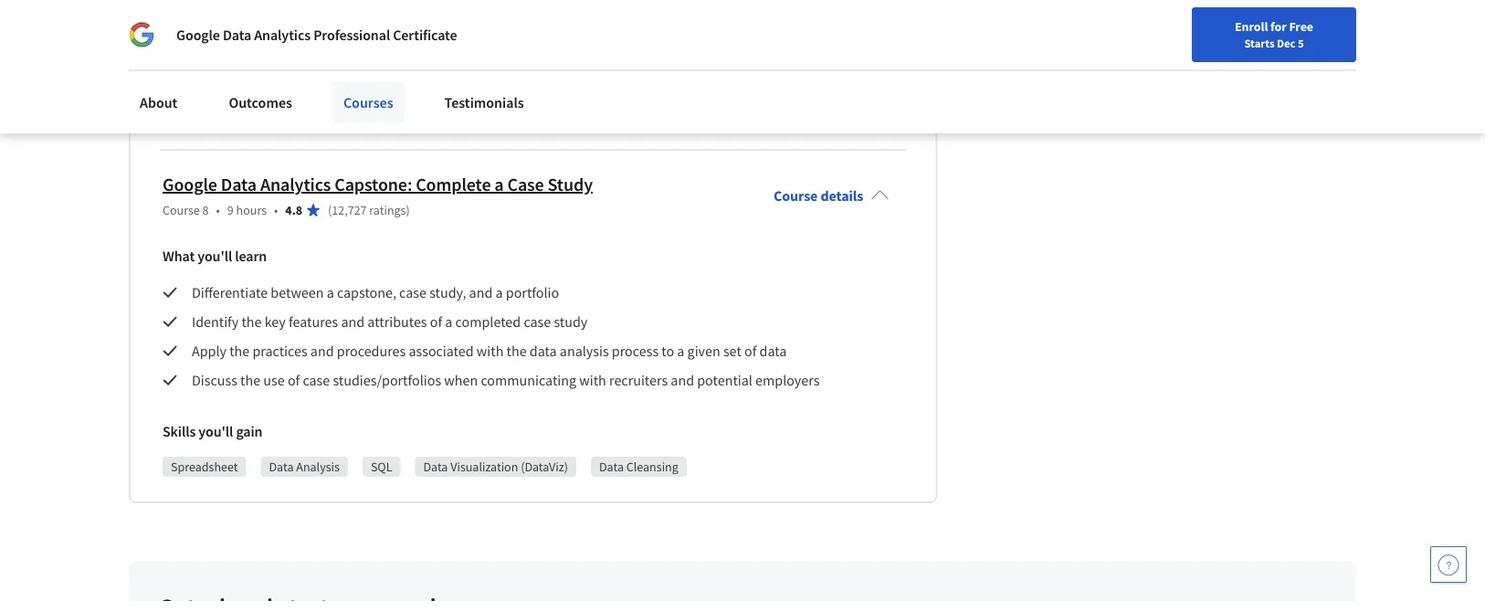 Task type: vqa. For each thing, say whether or not it's contained in the screenshot.
Google Data Analytics Capstone: Complete a Case Study's Google
yes



Task type: locate. For each thing, give the bounding box(es) containing it.
to right process
[[662, 342, 674, 360]]

case
[[507, 173, 544, 196]]

0 horizontal spatial with
[[477, 342, 504, 360]]

1 vertical spatial analytics
[[260, 173, 331, 196]]

to
[[603, 19, 616, 37], [662, 342, 674, 360]]

data analysis left tableau on the top left of the page
[[171, 106, 242, 123]]

(dataviz) up case
[[493, 106, 541, 123]]

0 vertical spatial google
[[176, 26, 220, 44]]

data analysis left sql
[[269, 459, 340, 475]]

details
[[821, 187, 864, 205]]

structure
[[660, 19, 715, 37]]

1 horizontal spatial •
[[274, 202, 278, 219]]

studies/portfolios
[[333, 371, 441, 390]]

0 horizontal spatial data
[[530, 342, 557, 360]]

12,727
[[332, 202, 367, 219]]

skills up about
[[163, 70, 196, 88]]

and down capstone,
[[341, 313, 365, 331]]

analysis right about link
[[198, 106, 242, 123]]

0 horizontal spatial analysis
[[198, 106, 242, 123]]

2 vertical spatial case
[[303, 371, 330, 390]]

data analysis
[[171, 106, 242, 123], [269, 459, 340, 475]]

of
[[384, 19, 396, 37], [430, 313, 442, 331], [744, 342, 757, 360], [288, 371, 300, 390]]

certificate
[[393, 26, 457, 44]]

1 vertical spatial google
[[163, 173, 217, 196]]

•
[[216, 202, 220, 219], [274, 202, 278, 219]]

1 skills you'll gain from the top
[[163, 70, 263, 88]]

free
[[1289, 18, 1314, 35]]

1 gain from the top
[[236, 70, 263, 88]]

(dataviz) down communicating
[[521, 459, 568, 475]]

differentiate
[[192, 284, 268, 302]]

2 skills you'll gain from the top
[[163, 422, 263, 441]]

learn
[[235, 247, 267, 265]]

skills
[[163, 70, 196, 88], [163, 422, 196, 441]]

of right set
[[744, 342, 757, 360]]

analysis
[[198, 106, 242, 123], [296, 459, 340, 475]]

8
[[202, 202, 209, 219]]

skills up spreadsheet
[[163, 422, 196, 441]]

1 vertical spatial skills
[[163, 422, 196, 441]]

0 vertical spatial case
[[399, 284, 427, 302]]

google right google image
[[176, 26, 220, 44]]

1 horizontal spatial data
[[760, 342, 787, 360]]

1 horizontal spatial to
[[662, 342, 674, 360]]

data up 9
[[221, 173, 257, 196]]

set
[[723, 342, 742, 360]]

data cleansing
[[599, 459, 679, 475]]

with down the completed
[[477, 342, 504, 360]]

emphasize
[[744, 19, 810, 37]]

communicating
[[481, 371, 576, 390]]

of up associated
[[430, 313, 442, 331]]

0 vertical spatial skills
[[163, 70, 196, 88]]

course 8 • 9 hours •
[[163, 202, 278, 219]]

data left cleansing
[[599, 459, 624, 475]]

professional
[[313, 26, 390, 44]]

2 data from the left
[[760, 342, 787, 360]]

analysis left sql
[[296, 459, 340, 475]]

case right use
[[303, 371, 330, 390]]

skills you'll gain up outcomes
[[163, 70, 263, 88]]

0 horizontal spatial •
[[216, 202, 220, 219]]

given
[[687, 342, 720, 360]]

about link
[[129, 82, 189, 122]]

5
[[1298, 36, 1304, 50]]

)
[[406, 202, 410, 219]]

course left details
[[774, 187, 818, 205]]

outcomes link
[[218, 82, 303, 122]]

complete
[[416, 173, 491, 196]]

0 horizontal spatial course
[[163, 202, 200, 219]]

data
[[530, 342, 557, 360], [760, 342, 787, 360]]

key
[[265, 313, 286, 331]]

1 vertical spatial gain
[[236, 422, 263, 441]]

course inside dropdown button
[[774, 187, 818, 205]]

gain up spreadsheet
[[236, 422, 263, 441]]

case down portfolio
[[524, 313, 551, 331]]

case up 'attributes'
[[399, 284, 427, 302]]

analytics left professional
[[254, 26, 311, 44]]

capstone,
[[337, 284, 396, 302]]

skills you'll gain up spreadsheet
[[163, 422, 263, 441]]

cleansing
[[626, 459, 679, 475]]

visualization down discuss the use of case studies/portfolios when communicating with recruiters and potential employers
[[451, 459, 518, 475]]

markdown
[[536, 19, 600, 37]]

the left basic
[[399, 19, 419, 37]]

( 12,727 ratings )
[[328, 202, 410, 219]]

with down analysis
[[579, 371, 606, 390]]

data up communicating
[[530, 342, 557, 360]]

(dataviz)
[[493, 106, 541, 123], [521, 459, 568, 475]]

google
[[176, 26, 220, 44], [163, 173, 217, 196]]

and up the completed
[[469, 284, 493, 302]]

you'll up outcomes
[[199, 70, 233, 88]]

a
[[495, 173, 504, 196], [327, 284, 334, 302], [496, 284, 503, 302], [445, 313, 452, 331], [677, 342, 685, 360]]

data right courses
[[396, 106, 421, 123]]

process
[[612, 342, 659, 360]]

1 vertical spatial data analysis
[[269, 459, 340, 475]]

case
[[399, 284, 427, 302], [524, 313, 551, 331], [303, 371, 330, 390]]

data
[[223, 26, 251, 44], [171, 106, 195, 123], [396, 106, 421, 123], [221, 173, 257, 196], [269, 459, 294, 475], [423, 459, 448, 475], [599, 459, 624, 475]]

to left create on the top left of the page
[[603, 19, 616, 37]]

1 horizontal spatial case
[[399, 284, 427, 302]]

data visualization (dataviz) down discuss the use of case studies/portfolios when communicating with recruiters and potential employers
[[423, 459, 568, 475]]

skills you'll gain
[[163, 70, 263, 88], [163, 422, 263, 441]]

course
[[774, 187, 818, 205], [163, 202, 200, 219]]

what
[[163, 247, 195, 265]]

0 vertical spatial analysis
[[198, 106, 242, 123]]

the for of
[[240, 371, 260, 390]]

1 vertical spatial case
[[524, 313, 551, 331]]

enroll for free starts dec 5
[[1235, 18, 1314, 50]]

• left 4.8
[[274, 202, 278, 219]]

you'll up spreadsheet
[[199, 422, 233, 441]]

a up the completed
[[496, 284, 503, 302]]

None search field
[[260, 11, 699, 48]]

you'll
[[199, 70, 233, 88], [197, 247, 232, 265], [199, 422, 233, 441]]

the left use
[[240, 371, 260, 390]]

study
[[554, 313, 588, 331]]

of left basic
[[384, 19, 396, 37]]

course left 8
[[163, 202, 200, 219]]

skills you'll gain for data analysis
[[163, 70, 263, 88]]

testimonials
[[444, 93, 524, 111]]

0 vertical spatial you'll
[[199, 70, 233, 88]]

0 horizontal spatial to
[[603, 19, 616, 37]]

the right apply on the left of the page
[[229, 342, 250, 360]]

data up the employers
[[760, 342, 787, 360]]

data right spreadsheet
[[269, 459, 294, 475]]

1 horizontal spatial data analysis
[[269, 459, 340, 475]]

google image
[[129, 22, 154, 48]]

google data analytics professional certificate
[[176, 26, 457, 44]]

(
[[328, 202, 332, 219]]

and down features
[[310, 342, 334, 360]]

0 vertical spatial analytics
[[254, 26, 311, 44]]

analytics for professional
[[254, 26, 311, 44]]

differentiate between a capstone, case study, and a portfolio
[[192, 284, 559, 302]]

0 vertical spatial with
[[477, 342, 504, 360]]

the
[[399, 19, 419, 37], [242, 313, 262, 331], [229, 342, 250, 360], [507, 342, 527, 360], [240, 371, 260, 390]]

r
[[525, 19, 533, 37]]

features
[[289, 313, 338, 331]]

procedures
[[337, 342, 406, 360]]

study,
[[429, 284, 466, 302]]

0 vertical spatial skills you'll gain
[[163, 70, 263, 88]]

the for and
[[229, 342, 250, 360]]

0 vertical spatial to
[[603, 19, 616, 37]]

and
[[718, 19, 741, 37], [469, 284, 493, 302], [341, 313, 365, 331], [310, 342, 334, 360], [671, 371, 694, 390]]

1 vertical spatial analysis
[[296, 459, 340, 475]]

coursera image
[[22, 15, 138, 44]]

• right 8
[[216, 202, 220, 219]]

the left the key
[[242, 313, 262, 331]]

1 vertical spatial with
[[579, 371, 606, 390]]

1 horizontal spatial course
[[774, 187, 818, 205]]

1 vertical spatial skills you'll gain
[[163, 422, 263, 441]]

apply
[[192, 342, 227, 360]]

1 skills from the top
[[163, 70, 196, 88]]

visualization
[[423, 106, 491, 123], [451, 459, 518, 475]]

analytics up 4.8
[[260, 173, 331, 196]]

with
[[477, 342, 504, 360], [579, 371, 606, 390]]

analytics
[[254, 26, 311, 44], [260, 173, 331, 196]]

0 vertical spatial gain
[[236, 70, 263, 88]]

case for and
[[399, 284, 427, 302]]

skills for spreadsheet
[[163, 422, 196, 441]]

gain
[[236, 70, 263, 88], [236, 422, 263, 441]]

create
[[619, 19, 657, 37]]

google up 8
[[163, 173, 217, 196]]

hours
[[236, 202, 267, 219]]

1 horizontal spatial analysis
[[296, 459, 340, 475]]

0 horizontal spatial case
[[303, 371, 330, 390]]

the up discuss the use of case studies/portfolios when communicating with recruiters and potential employers
[[507, 342, 527, 360]]

2 gain from the top
[[236, 422, 263, 441]]

for
[[1271, 18, 1287, 35]]

data visualization (dataviz) up complete
[[396, 106, 541, 123]]

2 skills from the top
[[163, 422, 196, 441]]

2 • from the left
[[274, 202, 278, 219]]

tableau software
[[273, 106, 365, 123]]

a left the given
[[677, 342, 685, 360]]

gain up outcomes
[[236, 70, 263, 88]]

basic
[[422, 19, 454, 37]]

2 vertical spatial you'll
[[199, 422, 233, 441]]

identify
[[192, 313, 239, 331]]

visualization up complete
[[423, 106, 491, 123]]

0 horizontal spatial data analysis
[[171, 106, 242, 123]]

4.8
[[285, 202, 302, 219]]

you'll left learn
[[197, 247, 232, 265]]



Task type: describe. For each thing, give the bounding box(es) containing it.
analytics for capstone:
[[260, 173, 331, 196]]

what you'll learn
[[163, 247, 267, 265]]

between
[[271, 284, 324, 302]]

discuss the use of case studies/portfolios when communicating with recruiters and potential employers
[[192, 371, 820, 390]]

course for course 8 • 9 hours •
[[163, 202, 200, 219]]

course details
[[774, 187, 864, 205]]

data right sql
[[423, 459, 448, 475]]

9
[[227, 202, 234, 219]]

data left "outcomes" link
[[171, 106, 195, 123]]

outcomes
[[229, 93, 292, 111]]

potential
[[697, 371, 753, 390]]

course details button
[[759, 161, 904, 231]]

0 vertical spatial data visualization (dataviz)
[[396, 106, 541, 123]]

show notifications image
[[1239, 23, 1261, 45]]

portfolio
[[506, 284, 559, 302]]

a left case
[[495, 173, 504, 196]]

testimonials link
[[434, 82, 535, 122]]

google for google data analytics professional certificate
[[176, 26, 220, 44]]

and right structure
[[718, 19, 741, 37]]

1 data from the left
[[530, 342, 557, 360]]

identify the key features and attributes of a completed case study
[[192, 313, 588, 331]]

1 • from the left
[[216, 202, 220, 219]]

skills for data analysis
[[163, 70, 196, 88]]

1 vertical spatial data visualization (dataviz)
[[423, 459, 568, 475]]

google data analytics capstone: complete a case study link
[[163, 173, 593, 196]]

spreadsheet
[[171, 459, 238, 475]]

1 vertical spatial to
[[662, 342, 674, 360]]

software
[[317, 106, 365, 123]]

help center image
[[1438, 554, 1460, 575]]

courses link
[[332, 82, 404, 122]]

a down study,
[[445, 313, 452, 331]]

attributes
[[368, 313, 427, 331]]

dec
[[1277, 36, 1296, 50]]

when
[[444, 371, 478, 390]]

understanding
[[292, 19, 381, 37]]

data left an
[[223, 26, 251, 44]]

0 vertical spatial (dataviz)
[[493, 106, 541, 123]]

analysis
[[560, 342, 609, 360]]

an
[[274, 19, 289, 37]]

starts
[[1245, 36, 1275, 50]]

demonstrate an understanding of the basic formatting r markdown to create structure and emphasize content
[[192, 19, 860, 37]]

1 vertical spatial visualization
[[451, 459, 518, 475]]

2 horizontal spatial case
[[524, 313, 551, 331]]

discuss
[[192, 371, 237, 390]]

1 horizontal spatial with
[[579, 371, 606, 390]]

you'll for data analysis
[[199, 70, 233, 88]]

1 vertical spatial you'll
[[197, 247, 232, 265]]

skills you'll gain for spreadsheet
[[163, 422, 263, 441]]

tableau
[[273, 106, 315, 123]]

capstone:
[[335, 173, 412, 196]]

use
[[263, 371, 285, 390]]

a right the between
[[327, 284, 334, 302]]

practices
[[253, 342, 308, 360]]

content
[[813, 19, 860, 37]]

course for course details
[[774, 187, 818, 205]]

formatting
[[457, 19, 522, 37]]

recruiters
[[609, 371, 668, 390]]

apply the practices and procedures associated with the data analysis process to a given set of data
[[192, 342, 787, 360]]

google for google data analytics capstone: complete a case study
[[163, 173, 217, 196]]

employers
[[756, 371, 820, 390]]

and down the given
[[671, 371, 694, 390]]

you'll for spreadsheet
[[199, 422, 233, 441]]

demonstrate
[[192, 19, 271, 37]]

sql
[[371, 459, 392, 475]]

the for features
[[242, 313, 262, 331]]

about
[[140, 93, 178, 111]]

completed
[[455, 313, 521, 331]]

associated
[[409, 342, 474, 360]]

0 vertical spatial visualization
[[423, 106, 491, 123]]

ratings
[[369, 202, 406, 219]]

of right use
[[288, 371, 300, 390]]

enroll
[[1235, 18, 1268, 35]]

study
[[548, 173, 593, 196]]

gain for spreadsheet
[[236, 422, 263, 441]]

courses
[[343, 93, 393, 111]]

1 vertical spatial (dataviz)
[[521, 459, 568, 475]]

0 vertical spatial data analysis
[[171, 106, 242, 123]]

case for when
[[303, 371, 330, 390]]

google data analytics capstone: complete a case study
[[163, 173, 593, 196]]

gain for data analysis
[[236, 70, 263, 88]]



